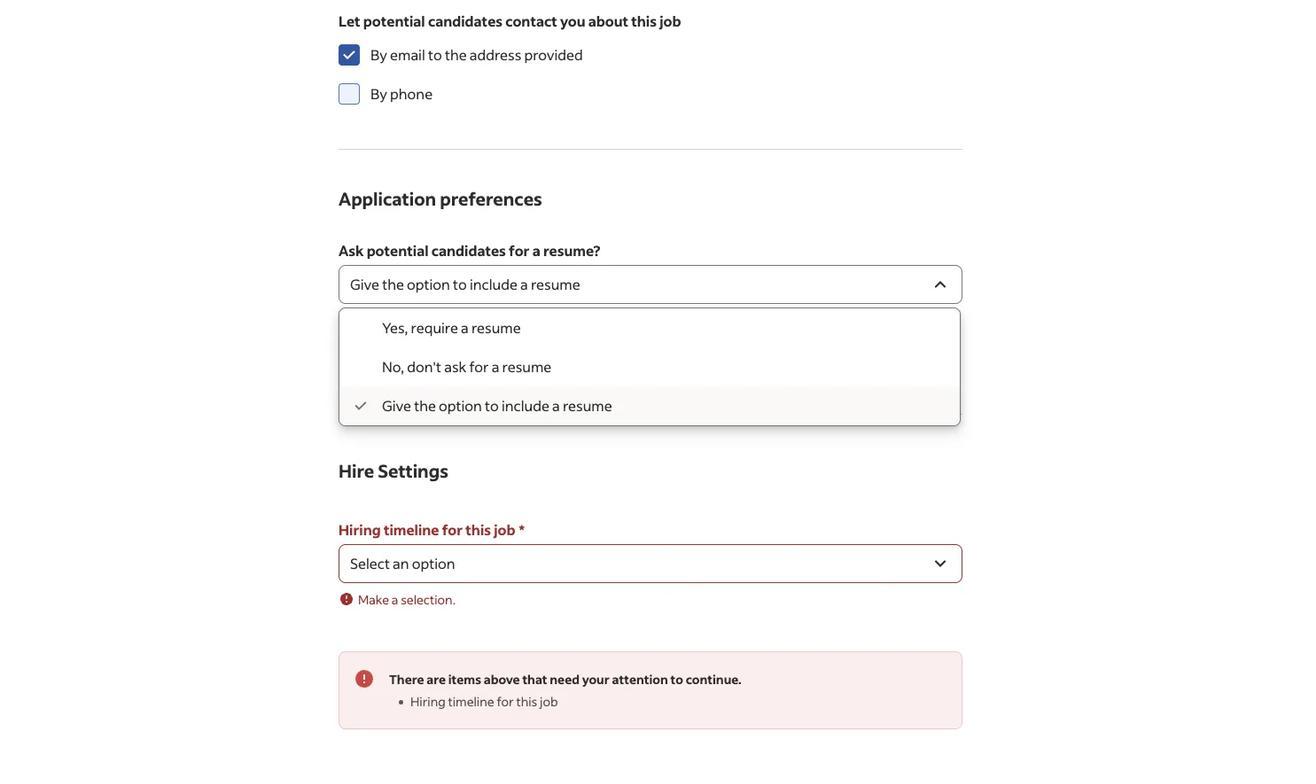 Task type: vqa. For each thing, say whether or not it's contained in the screenshot.
'AGAIN'
no



Task type: locate. For each thing, give the bounding box(es) containing it.
job inside there are items above that need your attention to continue. hiring timeline for this job
[[540, 694, 558, 710]]

0 vertical spatial potential
[[363, 12, 425, 31]]

*
[[519, 521, 525, 540]]

continue.
[[686, 672, 742, 688]]

0 vertical spatial the
[[445, 46, 467, 64]]

2 vertical spatial job
[[540, 694, 558, 710]]

a inside option
[[552, 397, 560, 415]]

1 horizontal spatial hiring
[[411, 694, 446, 710]]

job right about
[[660, 12, 681, 31]]

1 vertical spatial potential
[[367, 242, 429, 260]]

a right 'require'
[[461, 319, 469, 337]]

include down record
[[502, 397, 550, 415]]

option inside popup button
[[407, 276, 450, 294]]

hire
[[339, 460, 374, 483]]

timeline
[[384, 521, 439, 540], [448, 694, 494, 710]]

candidates
[[428, 12, 503, 31], [432, 242, 506, 260]]

group containing there are items above that need your attention to continue.
[[339, 652, 963, 730]]

option down ask
[[439, 397, 482, 415]]

0 vertical spatial timeline
[[384, 521, 439, 540]]

hiring down hire
[[339, 521, 381, 540]]

1 vertical spatial are
[[427, 672, 446, 688]]

include
[[470, 276, 518, 294], [502, 397, 550, 415]]

make a selection.
[[358, 592, 456, 608]]

0 vertical spatial include
[[470, 276, 518, 294]]

1 vertical spatial give the option to include a resume
[[382, 397, 612, 415]]

include inside give the option to include a resume popup button
[[470, 276, 518, 294]]

a
[[533, 242, 541, 260], [521, 276, 528, 294], [461, 319, 469, 337], [450, 343, 458, 361], [492, 358, 500, 376], [552, 397, 560, 415], [392, 592, 398, 608]]

1 vertical spatial by
[[371, 85, 387, 103]]

to inside give the option to include a resume popup button
[[453, 276, 467, 294]]

group
[[339, 652, 963, 730]]

2 by from the top
[[371, 85, 387, 103]]

to right email
[[428, 46, 442, 64]]

1 horizontal spatial timeline
[[448, 694, 494, 710]]

resume up criminal
[[472, 319, 521, 337]]

a down people with a criminal record are encouraged to apply
[[552, 397, 560, 415]]

give the option to include a resume option
[[340, 387, 960, 426]]

timeline down items
[[448, 694, 494, 710]]

None checkbox
[[339, 45, 360, 66]]

give down ask at the left of page
[[350, 276, 379, 294]]

1 vertical spatial job
[[494, 521, 516, 540]]

resume down 'encouraged'
[[563, 397, 612, 415]]

for right ask
[[469, 358, 489, 376]]

above
[[484, 672, 520, 688]]

1 vertical spatial the
[[382, 276, 404, 294]]

resume inside option
[[563, 397, 612, 415]]

by
[[371, 46, 387, 64], [371, 85, 387, 103]]

email
[[390, 46, 425, 64]]

to inside there are items above that need your attention to continue. hiring timeline for this job
[[671, 672, 684, 688]]

0 horizontal spatial job
[[494, 521, 516, 540]]

option up 'require'
[[407, 276, 450, 294]]

items
[[448, 672, 481, 688]]

people with a criminal record are encouraged to apply
[[371, 343, 721, 361]]

0 vertical spatial hiring
[[339, 521, 381, 540]]

include down 'ask potential candidates for a resume?'
[[470, 276, 518, 294]]

hire settings
[[339, 460, 449, 483]]

potential up email
[[363, 12, 425, 31]]

job
[[660, 12, 681, 31], [494, 521, 516, 540], [540, 694, 558, 710]]

a inside popup button
[[521, 276, 528, 294]]

a right make
[[392, 592, 398, 608]]

1 horizontal spatial the
[[414, 397, 436, 415]]

to left continue.
[[671, 672, 684, 688]]

1 horizontal spatial are
[[562, 343, 583, 361]]

0 vertical spatial option
[[407, 276, 450, 294]]

give the option to include a resume down 'ask potential candidates for a resume?'
[[350, 276, 580, 294]]

are
[[562, 343, 583, 361], [427, 672, 446, 688]]

this
[[632, 12, 657, 31], [466, 521, 491, 540], [516, 694, 538, 710]]

None checkbox
[[339, 84, 360, 105]]

resume
[[531, 276, 580, 294], [472, 319, 521, 337], [502, 358, 552, 376], [563, 397, 612, 415]]

option
[[407, 276, 450, 294], [439, 397, 482, 415]]

candidates up by email to the address provided
[[428, 12, 503, 31]]

2 vertical spatial this
[[516, 694, 538, 710]]

timeline inside there are items above that need your attention to continue. hiring timeline for this job
[[448, 694, 494, 710]]

a down 'ask potential candidates for a resume?'
[[521, 276, 528, 294]]

potential
[[363, 12, 425, 31], [367, 242, 429, 260]]

resume?
[[543, 242, 601, 260]]

record
[[516, 343, 559, 361]]

1 vertical spatial this
[[466, 521, 491, 540]]

0 horizontal spatial timeline
[[384, 521, 439, 540]]

resume down resume?
[[531, 276, 580, 294]]

the up yes,
[[382, 276, 404, 294]]

by for by email to the address provided
[[371, 46, 387, 64]]

address
[[470, 46, 522, 64]]

1 by from the top
[[371, 46, 387, 64]]

to down no, don't ask for a resume
[[485, 397, 499, 415]]

for down above
[[497, 694, 514, 710]]

for
[[509, 242, 530, 260], [469, 358, 489, 376], [442, 521, 463, 540], [497, 694, 514, 710]]

this inside there are items above that need your attention to continue. hiring timeline for this job
[[516, 694, 538, 710]]

1 vertical spatial hiring
[[411, 694, 446, 710]]

this right about
[[632, 12, 657, 31]]

encouraged
[[586, 343, 665, 361]]

1 vertical spatial give
[[382, 397, 411, 415]]

1 vertical spatial option
[[439, 397, 482, 415]]

ask potential candidates for a resume? list box
[[340, 309, 960, 426]]

potential right ask at the left of page
[[367, 242, 429, 260]]

job left the *
[[494, 521, 516, 540]]

1 vertical spatial include
[[502, 397, 550, 415]]

give inside option
[[382, 397, 411, 415]]

a right ask
[[492, 358, 500, 376]]

option inside option
[[439, 397, 482, 415]]

give
[[350, 276, 379, 294], [382, 397, 411, 415]]

the inside option
[[414, 397, 436, 415]]

with
[[418, 343, 447, 361]]

0 vertical spatial this
[[632, 12, 657, 31]]

by left email
[[371, 46, 387, 64]]

for left the *
[[442, 521, 463, 540]]

give the option to include a resume button
[[339, 266, 963, 305]]

0 horizontal spatial the
[[382, 276, 404, 294]]

1 horizontal spatial give
[[382, 397, 411, 415]]

1 horizontal spatial job
[[540, 694, 558, 710]]

hiring
[[339, 521, 381, 540], [411, 694, 446, 710]]

need
[[550, 672, 580, 688]]

0 horizontal spatial give
[[350, 276, 379, 294]]

candidates down preferences
[[432, 242, 506, 260]]

job down that at the left of page
[[540, 694, 558, 710]]

the left address
[[445, 46, 467, 64]]

1 vertical spatial timeline
[[448, 694, 494, 710]]

1 vertical spatial candidates
[[432, 242, 506, 260]]

your
[[582, 672, 610, 688]]

give the option to include a resume
[[350, 276, 580, 294], [382, 397, 612, 415]]

the
[[445, 46, 467, 64], [382, 276, 404, 294], [414, 397, 436, 415]]

the down don't
[[414, 397, 436, 415]]

to
[[428, 46, 442, 64], [453, 276, 467, 294], [668, 343, 682, 361], [485, 397, 499, 415], [671, 672, 684, 688]]

criminal
[[461, 343, 513, 361]]

1 horizontal spatial this
[[516, 694, 538, 710]]

2 horizontal spatial job
[[660, 12, 681, 31]]

to down 'ask potential candidates for a resume?'
[[453, 276, 467, 294]]

0 horizontal spatial are
[[427, 672, 446, 688]]

hiring down there
[[411, 694, 446, 710]]

0 vertical spatial candidates
[[428, 12, 503, 31]]

are left items
[[427, 672, 446, 688]]

hiring timeline for this job *
[[339, 521, 525, 540]]

are right record
[[562, 343, 583, 361]]

there
[[389, 672, 424, 688]]

give inside popup button
[[350, 276, 379, 294]]

0 vertical spatial give
[[350, 276, 379, 294]]

this down that at the left of page
[[516, 694, 538, 710]]

0 vertical spatial by
[[371, 46, 387, 64]]

give down no,
[[382, 397, 411, 415]]

by email to the address provided
[[371, 46, 583, 64]]

give the option to include a resume down no, don't ask for a resume
[[382, 397, 612, 415]]

2 horizontal spatial the
[[445, 46, 467, 64]]

resume inside popup button
[[531, 276, 580, 294]]

2 vertical spatial the
[[414, 397, 436, 415]]

by left phone
[[371, 85, 387, 103]]

this left the *
[[466, 521, 491, 540]]

timeline down 'settings'
[[384, 521, 439, 540]]

0 vertical spatial give the option to include a resume
[[350, 276, 580, 294]]



Task type: describe. For each thing, give the bounding box(es) containing it.
application
[[339, 188, 436, 211]]

ask potential candidates for a resume?
[[339, 242, 601, 260]]

yes, require a resume
[[382, 319, 521, 337]]

contact
[[506, 12, 557, 31]]

yes,
[[382, 319, 408, 337]]

for left resume?
[[509, 242, 530, 260]]

give the option to include a resume inside popup button
[[350, 276, 580, 294]]

candidates for for
[[432, 242, 506, 260]]

by phone
[[371, 85, 433, 103]]

selection.
[[401, 592, 456, 608]]

apply
[[685, 343, 721, 361]]

let potential candidates contact you about this job
[[339, 12, 681, 31]]

ask
[[444, 358, 467, 376]]

the inside popup button
[[382, 276, 404, 294]]

phone
[[390, 85, 433, 103]]

people
[[371, 343, 415, 361]]

don't
[[407, 358, 442, 376]]

settings
[[378, 460, 449, 483]]

candidates for contact
[[428, 12, 503, 31]]

potential for ask
[[367, 242, 429, 260]]

ask
[[339, 242, 364, 260]]

about
[[589, 12, 629, 31]]

0 vertical spatial are
[[562, 343, 583, 361]]

attention
[[612, 672, 668, 688]]

2 horizontal spatial this
[[632, 12, 657, 31]]

there are items above that need your attention to continue. hiring timeline for this job
[[389, 672, 742, 710]]

let
[[339, 12, 361, 31]]

to left apply at the top of the page
[[668, 343, 682, 361]]

no,
[[382, 358, 404, 376]]

for inside there are items above that need your attention to continue. hiring timeline for this job
[[497, 694, 514, 710]]

provided
[[524, 46, 583, 64]]

preferences
[[440, 188, 542, 211]]

resume right ask
[[502, 358, 552, 376]]

make
[[358, 592, 389, 608]]

for inside list box
[[469, 358, 489, 376]]

you
[[560, 12, 586, 31]]

no, don't ask for a resume
[[382, 358, 552, 376]]

require
[[411, 319, 458, 337]]

include inside give the option to include a resume option
[[502, 397, 550, 415]]

error image
[[339, 592, 355, 608]]

application preferences
[[339, 188, 542, 211]]

0 horizontal spatial this
[[466, 521, 491, 540]]

0 vertical spatial job
[[660, 12, 681, 31]]

are inside there are items above that need your attention to continue. hiring timeline for this job
[[427, 672, 446, 688]]

potential for let
[[363, 12, 425, 31]]

hiring inside there are items above that need your attention to continue. hiring timeline for this job
[[411, 694, 446, 710]]

0 horizontal spatial hiring
[[339, 521, 381, 540]]

give the option to include a resume inside option
[[382, 397, 612, 415]]

a left resume?
[[533, 242, 541, 260]]

that
[[523, 672, 548, 688]]

by for by phone
[[371, 85, 387, 103]]

a right the with
[[450, 343, 458, 361]]

People with a criminal record are encouraged to apply checkbox
[[339, 342, 360, 363]]

to inside give the option to include a resume option
[[485, 397, 499, 415]]



